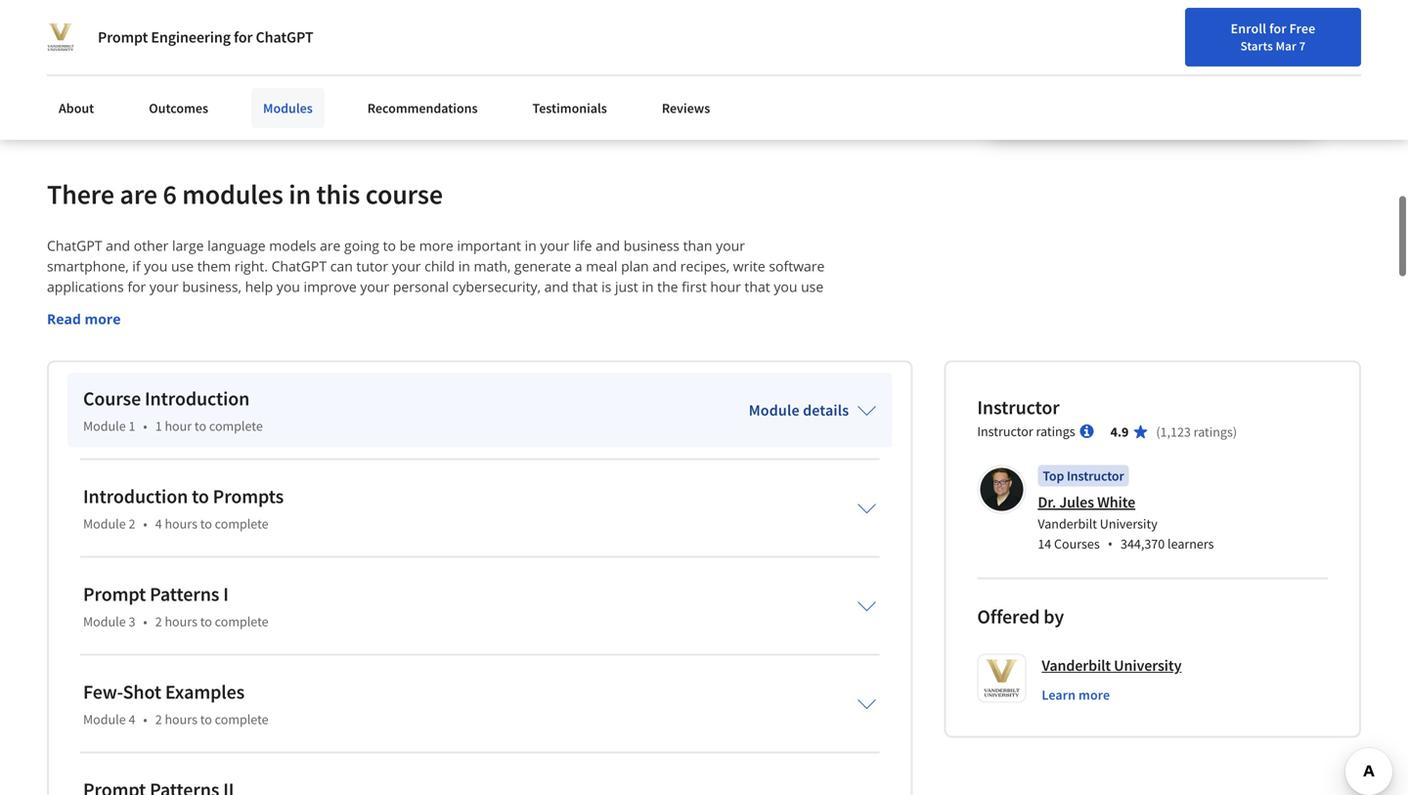 Task type: describe. For each thing, give the bounding box(es) containing it.
to down read
[[47, 339, 60, 357]]

how down help
[[229, 298, 256, 316]]

life
[[573, 236, 592, 255]]

vanderbilt inside top instructor dr. jules white vanderbilt university 14 courses • 344,370 learners
[[1038, 515, 1097, 532]]

in up generate on the left
[[525, 236, 537, 255]]

teach
[[163, 298, 198, 316]]

and up tools.
[[544, 277, 569, 296]]

offered
[[977, 604, 1040, 629]]

it
[[121, 55, 130, 75]]

social
[[154, 55, 191, 75]]

how down emergent
[[425, 339, 452, 357]]

to inside few-shot examples module 4 • 2 hours to complete
[[200, 710, 212, 728]]

2 vertical spatial chatgpt
[[272, 257, 327, 275]]

2 horizontal spatial be
[[400, 236, 416, 255]]

are inside chatgpt and other large language models are going to be more important in your life and business than your smartphone, if you use them right. chatgpt can tutor your child in math, generate a meal plan and recipes, write software applications for your business, help you improve your personal cybersecurity, and that is just in the first hour that you use it. this course will teach you how to be an  expert user of these generative ai tools. the course will show amazing examples of how you can tap into these generative ai tools' emergent intelligence and reasoning, how you can use them to be more productive day to day, and give you insight into how they work.
[[320, 236, 341, 255]]

write
[[733, 257, 766, 275]]

complete for prompts
[[215, 515, 269, 532]]

read more button
[[47, 308, 121, 329]]

join
[[1322, 25, 1348, 43]]

going
[[344, 236, 379, 255]]

large
[[172, 236, 204, 255]]

to up tutor
[[383, 236, 396, 255]]

1 horizontal spatial this
[[316, 177, 360, 211]]

your up media
[[223, 32, 252, 51]]

complete for i
[[215, 613, 269, 630]]

outcomes
[[149, 99, 208, 117]]

and up meal
[[596, 236, 620, 255]]

0 vertical spatial use
[[171, 257, 194, 275]]

0 horizontal spatial be
[[64, 339, 80, 357]]

• for few-shot examples
[[143, 710, 147, 728]]

2 horizontal spatial use
[[801, 277, 824, 296]]

1 horizontal spatial be
[[276, 298, 293, 316]]

1 horizontal spatial into
[[396, 339, 421, 357]]

this inside add this credential to your linkedin profile, resume, or cv share it on social media and in your performance review
[[109, 32, 133, 51]]

free for enroll for free starts mar 7
[[1290, 20, 1316, 37]]

hour inside course introduction module 1 • 1 hour to complete
[[165, 417, 192, 435]]

intelligence
[[495, 318, 567, 337]]

0 vertical spatial them
[[197, 257, 231, 275]]

1 horizontal spatial ratings
[[1194, 423, 1233, 440]]

help
[[245, 277, 273, 296]]

you down business,
[[202, 298, 225, 316]]

how up productive
[[128, 318, 156, 337]]

1 vertical spatial them
[[779, 318, 813, 337]]

2 inside introduction to prompts module 2 • 4 hours to complete
[[129, 515, 135, 532]]

in right child
[[458, 257, 470, 275]]

add this credential to your linkedin profile, resume, or cv share it on social media and in your performance review
[[80, 32, 455, 75]]

course
[[83, 386, 141, 411]]

modules
[[182, 177, 283, 211]]

to down "tap"
[[220, 339, 233, 357]]

just
[[615, 277, 638, 296]]

vanderbilt university image
[[47, 23, 74, 51]]

join for free link
[[1317, 15, 1403, 52]]

complete for examples
[[215, 710, 269, 728]]

and left other
[[106, 236, 130, 255]]

6
[[163, 177, 177, 211]]

3
[[129, 613, 135, 630]]

how down show
[[669, 318, 696, 337]]

1 vertical spatial university
[[1114, 656, 1182, 675]]

i
[[223, 582, 229, 606]]

prompt patterns i module 3 • 2 hours to complete
[[83, 582, 269, 630]]

starts
[[1241, 38, 1273, 54]]

modules
[[263, 99, 313, 117]]

1 horizontal spatial these
[[412, 298, 447, 316]]

1 vertical spatial ai
[[375, 318, 387, 337]]

enroll for free starts mar 7
[[1231, 20, 1316, 54]]

applications
[[47, 277, 124, 296]]

university inside top instructor dr. jules white vanderbilt university 14 courses • 344,370 learners
[[1100, 515, 1158, 532]]

first
[[682, 277, 707, 296]]

work.
[[487, 339, 522, 357]]

tap
[[212, 318, 233, 337]]

there are 6 modules in this course
[[47, 177, 443, 211]]

read more
[[47, 309, 121, 328]]

career
[[1213, 22, 1251, 40]]

on
[[133, 55, 150, 75]]

vanderbilt university
[[1042, 656, 1182, 675]]

• inside top instructor dr. jules white vanderbilt university 14 courses • 344,370 learners
[[1108, 534, 1113, 553]]

plan
[[621, 257, 649, 275]]

find your new career
[[1128, 22, 1251, 40]]

courses
[[1054, 535, 1100, 552]]

emergent
[[429, 318, 491, 337]]

introduction to prompts module 2 • 4 hours to complete
[[83, 484, 284, 532]]

user
[[364, 298, 392, 316]]

2 that from the left
[[745, 277, 770, 296]]

and up 'the'
[[653, 257, 677, 275]]

in inside add this credential to your linkedin profile, resume, or cv share it on social media and in your performance review
[[267, 55, 280, 75]]

by
[[1044, 604, 1064, 629]]

share
[[80, 55, 118, 75]]

examples
[[165, 680, 245, 704]]

4.9
[[1111, 423, 1129, 440]]

coursera career certificate image
[[992, 0, 1318, 134]]

dr. jules white image
[[980, 468, 1023, 511]]

344,370
[[1121, 535, 1165, 552]]

instructor for instructor
[[977, 395, 1060, 419]]

performance
[[315, 55, 400, 75]]

than
[[683, 236, 713, 255]]

log
[[1270, 22, 1291, 40]]

1 horizontal spatial course
[[366, 177, 443, 211]]

more inside button
[[1079, 686, 1110, 704]]

white
[[1098, 492, 1136, 512]]

1 that from the left
[[572, 277, 598, 296]]

profile,
[[315, 32, 362, 51]]

hours for patterns
[[165, 613, 198, 630]]

0 horizontal spatial these
[[265, 318, 300, 337]]

prompts
[[213, 484, 284, 508]]

recommendations link
[[356, 88, 490, 128]]

prompt for engineering
[[98, 27, 148, 47]]

meal
[[586, 257, 618, 275]]

it.
[[47, 298, 59, 316]]

( 1,123 ratings )
[[1156, 423, 1237, 440]]

to inside the prompt patterns i module 3 • 2 hours to complete
[[200, 613, 212, 630]]

patterns
[[150, 582, 219, 606]]

examples
[[47, 318, 108, 337]]

1 will from the left
[[139, 298, 160, 316]]

this
[[62, 298, 88, 316]]

0 horizontal spatial course
[[92, 298, 135, 316]]

to inside course introduction module 1 • 1 hour to complete
[[195, 417, 206, 435]]

give
[[294, 339, 319, 357]]

your down 'linkedin'
[[283, 55, 312, 75]]

7
[[1300, 38, 1306, 54]]

more up child
[[419, 236, 454, 255]]

engineering
[[151, 27, 231, 47]]

1 vertical spatial chatgpt
[[47, 236, 102, 255]]

or
[[421, 32, 435, 51]]

expert
[[319, 298, 361, 316]]

join for free
[[1322, 25, 1397, 43]]

0 horizontal spatial are
[[120, 177, 157, 211]]

enroll
[[1231, 20, 1267, 37]]

hours for to
[[165, 515, 198, 532]]

1 1 from the left
[[129, 417, 135, 435]]

you down software
[[774, 277, 798, 296]]

learn more button
[[1042, 685, 1110, 704]]

2 vertical spatial use
[[753, 318, 776, 337]]

for inside chatgpt and other large language models are going to be more important in your life and business than your smartphone, if you use them right. chatgpt can tutor your child in math, generate a meal plan and recipes, write software applications for your business, help you improve your personal cybersecurity, and that is just in the first hour that you use it. this course will teach you how to be an  expert user of these generative ai tools. the course will show amazing examples of how you can tap into these generative ai tools' emergent intelligence and reasoning, how you can use them to be more productive day to day, and give you insight into how they work.
[[127, 277, 146, 296]]

free for join for free
[[1371, 25, 1397, 43]]

cybersecurity,
[[453, 277, 541, 296]]

recommendations
[[368, 99, 478, 117]]

tools.
[[538, 298, 573, 316]]

module for prompt patterns i
[[83, 613, 126, 630]]

software
[[769, 257, 825, 275]]

an
[[296, 298, 312, 316]]

module details
[[749, 400, 849, 420]]

introduction inside introduction to prompts module 2 • 4 hours to complete
[[83, 484, 188, 508]]

coursera image
[[23, 16, 148, 47]]

show
[[675, 298, 709, 316]]

hour inside chatgpt and other large language models are going to be more important in your life and business than your smartphone, if you use them right. chatgpt can tutor your child in math, generate a meal plan and recipes, write software applications for your business, help you improve your personal cybersecurity, and that is just in the first hour that you use it. this course will teach you how to be an  expert user of these generative ai tools. the course will show amazing examples of how you can tap into these generative ai tools' emergent intelligence and reasoning, how you can use them to be more productive day to day, and give you insight into how they work.
[[711, 277, 741, 296]]

insight
[[350, 339, 393, 357]]



Task type: vqa. For each thing, say whether or not it's contained in the screenshot.


Task type: locate. For each thing, give the bounding box(es) containing it.
testimonials link
[[521, 88, 619, 128]]

this up going
[[316, 177, 360, 211]]

0 horizontal spatial into
[[237, 318, 262, 337]]

2 vertical spatial be
[[64, 339, 80, 357]]

1 vertical spatial hours
[[165, 613, 198, 630]]

• down productive
[[143, 417, 147, 435]]

ai down 'user' in the top of the page
[[375, 318, 387, 337]]

can down amazing
[[727, 318, 750, 337]]

1 horizontal spatial hour
[[711, 277, 741, 296]]

find your new career link
[[1118, 20, 1260, 44]]

about link
[[47, 88, 106, 128]]

top
[[1043, 467, 1064, 484]]

0 horizontal spatial of
[[112, 318, 125, 337]]

chatgpt down models
[[272, 257, 327, 275]]

(
[[1156, 423, 1161, 440]]

can up "day"
[[186, 318, 209, 337]]

1 vertical spatial hour
[[165, 417, 192, 435]]

0 horizontal spatial this
[[109, 32, 133, 51]]

hour up amazing
[[711, 277, 741, 296]]

chatgpt and other large language models are going to be more important in your life and business than your smartphone, if you use them right. chatgpt can tutor your child in math, generate a meal plan and recipes, write software applications for your business, help you improve your personal cybersecurity, and that is just in the first hour that you use it. this course will teach you how to be an  expert user of these generative ai tools. the course will show amazing examples of how you can tap into these generative ai tools' emergent intelligence and reasoning, how you can use them to be more productive day to day, and give you insight into how they work.
[[47, 236, 829, 357]]

2 inside few-shot examples module 4 • 2 hours to complete
[[155, 710, 162, 728]]

2 horizontal spatial can
[[727, 318, 750, 337]]

2 right 3
[[155, 613, 162, 630]]

in
[[1294, 22, 1305, 40]]

chatgpt left profile,
[[256, 27, 314, 47]]

1 vertical spatial 2
[[155, 613, 162, 630]]

the
[[657, 277, 678, 296]]

complete inside course introduction module 1 • 1 hour to complete
[[209, 417, 263, 435]]

0 horizontal spatial can
[[186, 318, 209, 337]]

these down an
[[265, 318, 300, 337]]

for inside "enroll for free starts mar 7"
[[1270, 20, 1287, 37]]

0 horizontal spatial generative
[[304, 318, 371, 337]]

1 vertical spatial this
[[316, 177, 360, 211]]

prompt for patterns
[[83, 582, 146, 606]]

1 horizontal spatial use
[[753, 318, 776, 337]]

prompt up 3
[[83, 582, 146, 606]]

that down write
[[745, 277, 770, 296]]

1,123
[[1161, 423, 1191, 440]]

them up business,
[[197, 257, 231, 275]]

3 hours from the top
[[165, 710, 198, 728]]

learners
[[1168, 535, 1214, 552]]

cv
[[438, 32, 455, 51]]

2 1 from the left
[[155, 417, 162, 435]]

1 vertical spatial introduction
[[83, 484, 188, 508]]

module for introduction to prompts
[[83, 515, 126, 532]]

1 hours from the top
[[165, 515, 198, 532]]

productive
[[121, 339, 189, 357]]

generative down cybersecurity,
[[451, 298, 518, 316]]

to up patterns
[[200, 515, 212, 532]]

complete inside few-shot examples module 4 • 2 hours to complete
[[215, 710, 269, 728]]

2 inside the prompt patterns i module 3 • 2 hours to complete
[[155, 613, 162, 630]]

for down if
[[127, 277, 146, 296]]

4 inside few-shot examples module 4 • 2 hours to complete
[[129, 710, 135, 728]]

if
[[132, 257, 140, 275]]

hours for shot
[[165, 710, 198, 728]]

your down tutor
[[360, 277, 389, 296]]

1 vertical spatial instructor
[[977, 422, 1034, 440]]

0 horizontal spatial them
[[197, 257, 231, 275]]

learn
[[1042, 686, 1076, 704]]

hours down patterns
[[165, 613, 198, 630]]

of up "tools'"
[[396, 298, 409, 316]]

• inside the prompt patterns i module 3 • 2 hours to complete
[[143, 613, 147, 630]]

introduction down course introduction module 1 • 1 hour to complete at the left of the page
[[83, 484, 188, 508]]

that up the
[[572, 277, 598, 296]]

use
[[171, 257, 194, 275], [801, 277, 824, 296], [753, 318, 776, 337]]

you down teach
[[159, 318, 183, 337]]

module for few-shot examples
[[83, 710, 126, 728]]

few-shot examples module 4 • 2 hours to complete
[[83, 680, 269, 728]]

1 horizontal spatial can
[[330, 257, 353, 275]]

hours down examples
[[165, 710, 198, 728]]

be up personal
[[400, 236, 416, 255]]

4 inside introduction to prompts module 2 • 4 hours to complete
[[155, 515, 162, 532]]

use down software
[[801, 277, 824, 296]]

prompt up it on the top
[[98, 27, 148, 47]]

0 vertical spatial this
[[109, 32, 133, 51]]

prompt inside the prompt patterns i module 3 • 2 hours to complete
[[83, 582, 146, 606]]

module inside the prompt patterns i module 3 • 2 hours to complete
[[83, 613, 126, 630]]

personal
[[393, 277, 449, 296]]

course up going
[[366, 177, 443, 211]]

1 horizontal spatial them
[[779, 318, 813, 337]]

instructor up dr. jules white image
[[977, 422, 1034, 440]]

2 down shot
[[155, 710, 162, 728]]

0 vertical spatial these
[[412, 298, 447, 316]]

linkedin
[[255, 32, 312, 51]]

tools'
[[391, 318, 425, 337]]

in down 'linkedin'
[[267, 55, 280, 75]]

0 horizontal spatial hour
[[165, 417, 192, 435]]

language
[[208, 236, 266, 255]]

0 horizontal spatial that
[[572, 277, 598, 296]]

None search field
[[279, 12, 602, 51]]

important
[[457, 236, 521, 255]]

more down examples
[[83, 339, 118, 357]]

complete inside the prompt patterns i module 3 • 2 hours to complete
[[215, 613, 269, 630]]

module inside few-shot examples module 4 • 2 hours to complete
[[83, 710, 126, 728]]

your up generate on the left
[[540, 236, 569, 255]]

0 vertical spatial university
[[1100, 515, 1158, 532]]

0 vertical spatial generative
[[451, 298, 518, 316]]

for right join
[[1351, 25, 1368, 43]]

0 vertical spatial hour
[[711, 277, 741, 296]]

complete down prompts on the bottom left
[[215, 515, 269, 532]]

these
[[412, 298, 447, 316], [265, 318, 300, 337]]

2 will from the left
[[650, 298, 671, 316]]

your up teach
[[150, 277, 179, 296]]

in left 'the'
[[642, 277, 654, 296]]

into down "tools'"
[[396, 339, 421, 357]]

be left an
[[276, 298, 293, 316]]

prompt
[[98, 27, 148, 47], [83, 582, 146, 606]]

1 vertical spatial use
[[801, 277, 824, 296]]

free inside "enroll for free starts mar 7"
[[1290, 20, 1316, 37]]

2 vertical spatial hours
[[165, 710, 198, 728]]

0 horizontal spatial will
[[139, 298, 160, 316]]

• down shot
[[143, 710, 147, 728]]

0 vertical spatial chatgpt
[[256, 27, 314, 47]]

• for prompt patterns i
[[143, 613, 147, 630]]

2 for shot
[[155, 710, 162, 728]]

instructor for instructor ratings
[[977, 422, 1034, 440]]

your right find on the top of page
[[1156, 22, 1182, 40]]

to down examples
[[200, 710, 212, 728]]

add
[[80, 32, 106, 51]]

and down the
[[571, 318, 595, 337]]

you right if
[[144, 257, 168, 275]]

generative
[[451, 298, 518, 316], [304, 318, 371, 337]]

business
[[624, 236, 680, 255]]

math,
[[474, 257, 511, 275]]

1 horizontal spatial ai
[[522, 298, 534, 316]]

prompt engineering for chatgpt
[[98, 27, 314, 47]]

media
[[195, 55, 236, 75]]

more down applications
[[85, 309, 121, 328]]

0 vertical spatial 4
[[155, 515, 162, 532]]

1 horizontal spatial free
[[1371, 25, 1397, 43]]

to inside add this credential to your linkedin profile, resume, or cv share it on social media and in your performance review
[[206, 32, 219, 51]]

jules
[[1060, 492, 1094, 512]]

are left the 6
[[120, 177, 157, 211]]

• left 344,370
[[1108, 534, 1113, 553]]

a
[[575, 257, 583, 275]]

offered by
[[977, 604, 1064, 629]]

use down large
[[171, 257, 194, 275]]

mar
[[1276, 38, 1297, 54]]

you up an
[[277, 277, 300, 296]]

generative down the expert
[[304, 318, 371, 337]]

introduction inside course introduction module 1 • 1 hour to complete
[[145, 386, 250, 411]]

to left prompts on the bottom left
[[192, 484, 209, 508]]

the
[[577, 298, 600, 316]]

1 vertical spatial prompt
[[83, 582, 146, 606]]

0 vertical spatial of
[[396, 298, 409, 316]]

learn more
[[1042, 686, 1110, 704]]

to down help
[[260, 298, 273, 316]]

1 vertical spatial vanderbilt
[[1042, 656, 1111, 675]]

other
[[134, 236, 169, 255]]

more down vanderbilt university
[[1079, 686, 1110, 704]]

4 down shot
[[129, 710, 135, 728]]

1 horizontal spatial 4
[[155, 515, 162, 532]]

1 horizontal spatial of
[[396, 298, 409, 316]]

0 vertical spatial introduction
[[145, 386, 250, 411]]

0 horizontal spatial 4
[[129, 710, 135, 728]]

0 horizontal spatial 1
[[129, 417, 135, 435]]

free
[[1290, 20, 1316, 37], [1371, 25, 1397, 43]]

0 vertical spatial are
[[120, 177, 157, 211]]

ai up intelligence
[[522, 298, 534, 316]]

for up media
[[234, 27, 253, 47]]

and right media
[[239, 55, 264, 75]]

course down applications
[[92, 298, 135, 316]]

day,
[[236, 339, 262, 357]]

0 horizontal spatial ai
[[375, 318, 387, 337]]

0 vertical spatial 2
[[129, 515, 135, 532]]

1 horizontal spatial that
[[745, 277, 770, 296]]

1 vertical spatial these
[[265, 318, 300, 337]]

them
[[197, 257, 231, 275], [779, 318, 813, 337]]

2 up the prompt patterns i module 3 • 2 hours to complete at bottom left
[[129, 515, 135, 532]]

instructor up "dr. jules white" link
[[1067, 467, 1124, 484]]

few-
[[83, 680, 123, 704]]

credential
[[137, 32, 203, 51]]

more inside button
[[85, 309, 121, 328]]

module inside introduction to prompts module 2 • 4 hours to complete
[[83, 515, 126, 532]]

0 horizontal spatial free
[[1290, 20, 1316, 37]]

recipes,
[[681, 257, 730, 275]]

0 vertical spatial vanderbilt
[[1038, 515, 1097, 532]]

• up the prompt patterns i module 3 • 2 hours to complete at bottom left
[[143, 515, 147, 532]]

complete up prompts on the bottom left
[[209, 417, 263, 435]]

will down 'the'
[[650, 298, 671, 316]]

course introduction module 1 • 1 hour to complete
[[83, 386, 263, 435]]

0 vertical spatial be
[[400, 236, 416, 255]]

0 horizontal spatial ratings
[[1036, 422, 1076, 440]]

• inside few-shot examples module 4 • 2 hours to complete
[[143, 710, 147, 728]]

•
[[143, 417, 147, 435], [143, 515, 147, 532], [1108, 534, 1113, 553], [143, 613, 147, 630], [143, 710, 147, 728]]

to down patterns
[[200, 613, 212, 630]]

dr.
[[1038, 492, 1057, 512]]

2 hours from the top
[[165, 613, 198, 630]]

dr. jules white link
[[1038, 492, 1136, 512]]

be down examples
[[64, 339, 80, 357]]

hours inside few-shot examples module 4 • 2 hours to complete
[[165, 710, 198, 728]]

university
[[1100, 515, 1158, 532], [1114, 656, 1182, 675]]

• inside course introduction module 1 • 1 hour to complete
[[143, 417, 147, 435]]

top instructor dr. jules white vanderbilt university 14 courses • 344,370 learners
[[1038, 467, 1214, 553]]

into
[[237, 318, 262, 337], [396, 339, 421, 357]]

1 horizontal spatial will
[[650, 298, 671, 316]]

instructor inside top instructor dr. jules white vanderbilt university 14 courses • 344,370 learners
[[1067, 467, 1124, 484]]

ai
[[522, 298, 534, 316], [375, 318, 387, 337]]

2 vertical spatial instructor
[[1067, 467, 1124, 484]]

1 vertical spatial are
[[320, 236, 341, 255]]

course down just
[[604, 298, 647, 316]]

modules link
[[251, 88, 324, 128]]

0 vertical spatial hours
[[165, 515, 198, 532]]

will
[[139, 298, 160, 316], [650, 298, 671, 316]]

1 horizontal spatial are
[[320, 236, 341, 255]]

this up it on the top
[[109, 32, 133, 51]]

instructor up instructor ratings
[[977, 395, 1060, 419]]

• for introduction to prompts
[[143, 515, 147, 532]]

these down personal
[[412, 298, 447, 316]]

you right the give
[[323, 339, 347, 357]]

and left the give
[[266, 339, 290, 357]]

reasoning,
[[599, 318, 665, 337]]

in up models
[[289, 177, 311, 211]]

use down amazing
[[753, 318, 776, 337]]

1 vertical spatial be
[[276, 298, 293, 316]]

complete down i
[[215, 613, 269, 630]]

smartphone,
[[47, 257, 129, 275]]

be
[[400, 236, 416, 255], [276, 298, 293, 316], [64, 339, 80, 357]]

can up improve
[[330, 257, 353, 275]]

• inside introduction to prompts module 2 • 4 hours to complete
[[143, 515, 147, 532]]

about
[[59, 99, 94, 117]]

and inside add this credential to your linkedin profile, resume, or cv share it on social media and in your performance review
[[239, 55, 264, 75]]

to down "day"
[[195, 417, 206, 435]]

1 vertical spatial 4
[[129, 710, 135, 728]]

complete down examples
[[215, 710, 269, 728]]

generate
[[514, 257, 571, 275]]

4 up patterns
[[155, 515, 162, 532]]

2 for patterns
[[155, 613, 162, 630]]

instructor ratings
[[977, 422, 1076, 440]]

1 vertical spatial generative
[[304, 318, 371, 337]]

reviews link
[[650, 88, 722, 128]]

ratings up top
[[1036, 422, 1076, 440]]

your up write
[[716, 236, 745, 255]]

you down show
[[700, 318, 723, 337]]

14
[[1038, 535, 1052, 552]]

of right examples
[[112, 318, 125, 337]]

hours inside introduction to prompts module 2 • 4 hours to complete
[[165, 515, 198, 532]]

details
[[803, 400, 849, 420]]

1 vertical spatial of
[[112, 318, 125, 337]]

0 vertical spatial prompt
[[98, 27, 148, 47]]

module inside course introduction module 1 • 1 hour to complete
[[83, 417, 126, 435]]

1 horizontal spatial 1
[[155, 417, 162, 435]]

1 down productive
[[155, 417, 162, 435]]

vanderbilt up courses at the right bottom
[[1038, 515, 1097, 532]]

module
[[749, 400, 800, 420], [83, 417, 126, 435], [83, 515, 126, 532], [83, 613, 126, 630], [83, 710, 126, 728]]

instructor
[[977, 395, 1060, 419], [977, 422, 1034, 440], [1067, 467, 1124, 484]]

this
[[109, 32, 133, 51], [316, 177, 360, 211]]

your up personal
[[392, 257, 421, 275]]

0 vertical spatial into
[[237, 318, 262, 337]]

find
[[1128, 22, 1153, 40]]

hours up patterns
[[165, 515, 198, 532]]

hours inside the prompt patterns i module 3 • 2 hours to complete
[[165, 613, 198, 630]]

0 vertical spatial instructor
[[977, 395, 1060, 419]]

business,
[[182, 277, 242, 296]]

how
[[229, 298, 256, 316], [128, 318, 156, 337], [669, 318, 696, 337], [425, 339, 452, 357]]

complete
[[209, 417, 263, 435], [215, 515, 269, 532], [215, 613, 269, 630], [215, 710, 269, 728]]

vanderbilt university link
[[1042, 654, 1182, 677]]

1 horizontal spatial generative
[[451, 298, 518, 316]]

0 horizontal spatial use
[[171, 257, 194, 275]]

0 vertical spatial ai
[[522, 298, 534, 316]]

review
[[403, 55, 446, 75]]

for up mar
[[1270, 20, 1287, 37]]

complete inside introduction to prompts module 2 • 4 hours to complete
[[215, 515, 269, 532]]

2 vertical spatial 2
[[155, 710, 162, 728]]

free up '7'
[[1290, 20, 1316, 37]]

1 vertical spatial into
[[396, 339, 421, 357]]

resume,
[[365, 32, 417, 51]]

2 horizontal spatial course
[[604, 298, 647, 316]]



